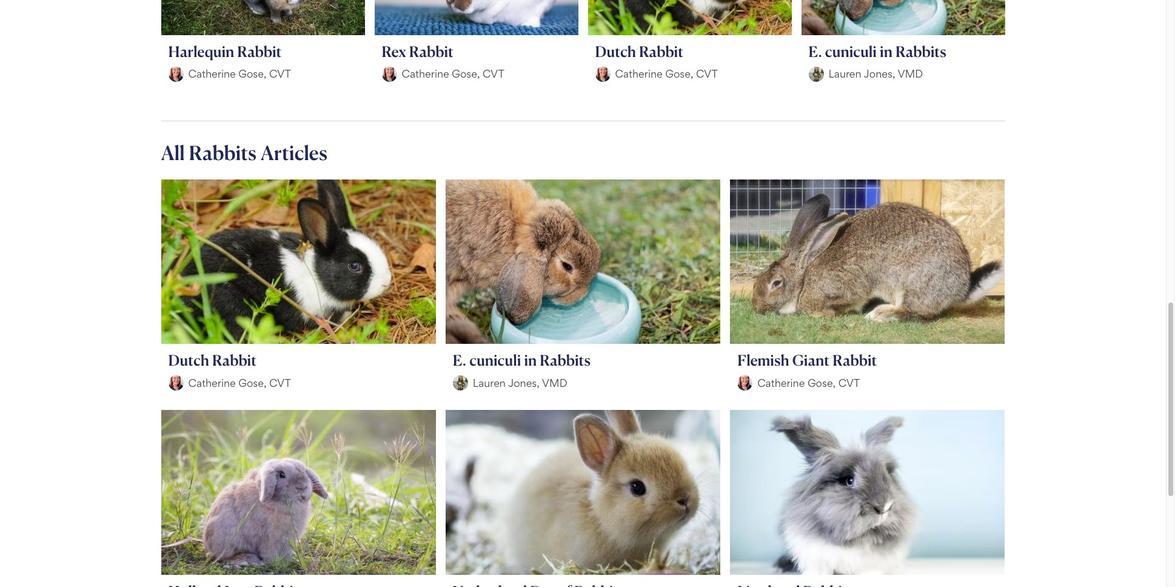 Task type: locate. For each thing, give the bounding box(es) containing it.
1 horizontal spatial lauren jones, vmd
[[829, 68, 924, 80]]

1 horizontal spatial cuniculi
[[826, 42, 877, 61]]

lauren jones, vmd
[[829, 68, 924, 80], [473, 377, 568, 389]]

1 vertical spatial rabbits
[[189, 141, 257, 165]]

0 horizontal spatial vmd
[[542, 377, 568, 389]]

1 horizontal spatial e.
[[809, 42, 823, 61]]

catherine for left by icon
[[188, 377, 236, 389]]

1 vertical spatial in
[[524, 352, 537, 370]]

rex rabbit
[[382, 42, 454, 61]]

by image
[[168, 67, 184, 82], [382, 67, 397, 82], [809, 67, 824, 82], [453, 376, 468, 391]]

by image for e. cuniculi in rabbits
[[738, 376, 753, 391]]

by image
[[596, 67, 611, 82], [168, 376, 184, 391], [738, 376, 753, 391]]

0 horizontal spatial rabbits
[[189, 141, 257, 165]]

vmd
[[898, 68, 924, 80], [542, 377, 568, 389]]

all rabbits articles
[[161, 141, 328, 165]]

0 vertical spatial rabbits
[[896, 42, 947, 61]]

gose,
[[239, 68, 267, 80], [452, 68, 480, 80], [666, 68, 694, 80], [239, 377, 267, 389], [808, 377, 836, 389]]

gose, for by icon corresponding to rex rabbit
[[666, 68, 694, 80]]

dutch for left by icon
[[168, 352, 209, 370]]

jones,
[[864, 68, 896, 80], [508, 377, 540, 389]]

0 vertical spatial lauren
[[829, 68, 862, 80]]

0 horizontal spatial by image
[[168, 376, 184, 391]]

e. cuniculi in rabbits
[[809, 42, 947, 61], [453, 352, 591, 370]]

1 vertical spatial dutch rabbit
[[168, 352, 257, 370]]

rabbit
[[237, 42, 282, 61], [409, 42, 454, 61], [639, 42, 684, 61], [212, 352, 257, 370], [833, 352, 878, 370]]

1 vertical spatial jones,
[[508, 377, 540, 389]]

1 vertical spatial lauren
[[473, 377, 506, 389]]

2 horizontal spatial by image
[[738, 376, 753, 391]]

harlequin rabbit
[[168, 42, 282, 61]]

0 horizontal spatial e.
[[453, 352, 467, 370]]

0 vertical spatial cuniculi
[[826, 42, 877, 61]]

0 horizontal spatial lauren
[[473, 377, 506, 389]]

rabbits
[[896, 42, 947, 61], [189, 141, 257, 165], [540, 352, 591, 370]]

0 vertical spatial e. cuniculi in rabbits
[[809, 42, 947, 61]]

rex
[[382, 42, 406, 61]]

harlequin
[[168, 42, 234, 61]]

1 horizontal spatial rabbits
[[540, 352, 591, 370]]

gose, for left by icon
[[239, 377, 267, 389]]

flemish
[[738, 352, 790, 370]]

in
[[880, 42, 893, 61], [524, 352, 537, 370]]

cuniculi
[[826, 42, 877, 61], [470, 352, 521, 370]]

0 vertical spatial lauren jones, vmd
[[829, 68, 924, 80]]

dutch rabbit
[[596, 42, 684, 61], [168, 352, 257, 370]]

0 vertical spatial dutch
[[596, 42, 636, 61]]

0 vertical spatial jones,
[[864, 68, 896, 80]]

0 vertical spatial dutch rabbit
[[596, 42, 684, 61]]

0 horizontal spatial in
[[524, 352, 537, 370]]

1 vertical spatial vmd
[[542, 377, 568, 389]]

1 horizontal spatial jones,
[[864, 68, 896, 80]]

0 horizontal spatial e. cuniculi in rabbits
[[453, 352, 591, 370]]

0 vertical spatial in
[[880, 42, 893, 61]]

lauren
[[829, 68, 862, 80], [473, 377, 506, 389]]

1 horizontal spatial by image
[[596, 67, 611, 82]]

1 horizontal spatial vmd
[[898, 68, 924, 80]]

dutch for by icon corresponding to rex rabbit
[[596, 42, 636, 61]]

1 vertical spatial dutch
[[168, 352, 209, 370]]

1 horizontal spatial dutch rabbit
[[596, 42, 684, 61]]

0 horizontal spatial dutch
[[168, 352, 209, 370]]

catherine gose, cvt
[[188, 68, 291, 80], [402, 68, 505, 80], [616, 68, 718, 80], [188, 377, 291, 389], [758, 377, 861, 389]]

0 horizontal spatial lauren jones, vmd
[[473, 377, 568, 389]]

flemish giant rabbit
[[738, 352, 878, 370]]

1 vertical spatial cuniculi
[[470, 352, 521, 370]]

dutch
[[596, 42, 636, 61], [168, 352, 209, 370]]

1 vertical spatial e. cuniculi in rabbits
[[453, 352, 591, 370]]

catherine
[[188, 68, 236, 80], [402, 68, 449, 80], [616, 68, 663, 80], [188, 377, 236, 389], [758, 377, 805, 389]]

e.
[[809, 42, 823, 61], [453, 352, 467, 370]]

cvt
[[269, 68, 291, 80], [483, 68, 505, 80], [697, 68, 718, 80], [269, 377, 291, 389], [839, 377, 861, 389]]

1 horizontal spatial dutch
[[596, 42, 636, 61]]

0 horizontal spatial cuniculi
[[470, 352, 521, 370]]



Task type: vqa. For each thing, say whether or not it's contained in the screenshot.


Task type: describe. For each thing, give the bounding box(es) containing it.
catherine for by icon related to e. cuniculi in rabbits
[[758, 377, 805, 389]]

0 vertical spatial e.
[[809, 42, 823, 61]]

1 horizontal spatial in
[[880, 42, 893, 61]]

0 horizontal spatial jones,
[[508, 377, 540, 389]]

2 horizontal spatial rabbits
[[896, 42, 947, 61]]

articles
[[261, 141, 328, 165]]

gose, for by icon related to e. cuniculi in rabbits
[[808, 377, 836, 389]]

by image for rex rabbit
[[596, 67, 611, 82]]

1 horizontal spatial e. cuniculi in rabbits
[[809, 42, 947, 61]]

0 vertical spatial vmd
[[898, 68, 924, 80]]

0 horizontal spatial dutch rabbit
[[168, 352, 257, 370]]

2 vertical spatial rabbits
[[540, 352, 591, 370]]

1 horizontal spatial lauren
[[829, 68, 862, 80]]

catherine for by icon corresponding to rex rabbit
[[616, 68, 663, 80]]

giant
[[793, 352, 830, 370]]

1 vertical spatial e.
[[453, 352, 467, 370]]

1 vertical spatial lauren jones, vmd
[[473, 377, 568, 389]]

all
[[161, 141, 185, 165]]



